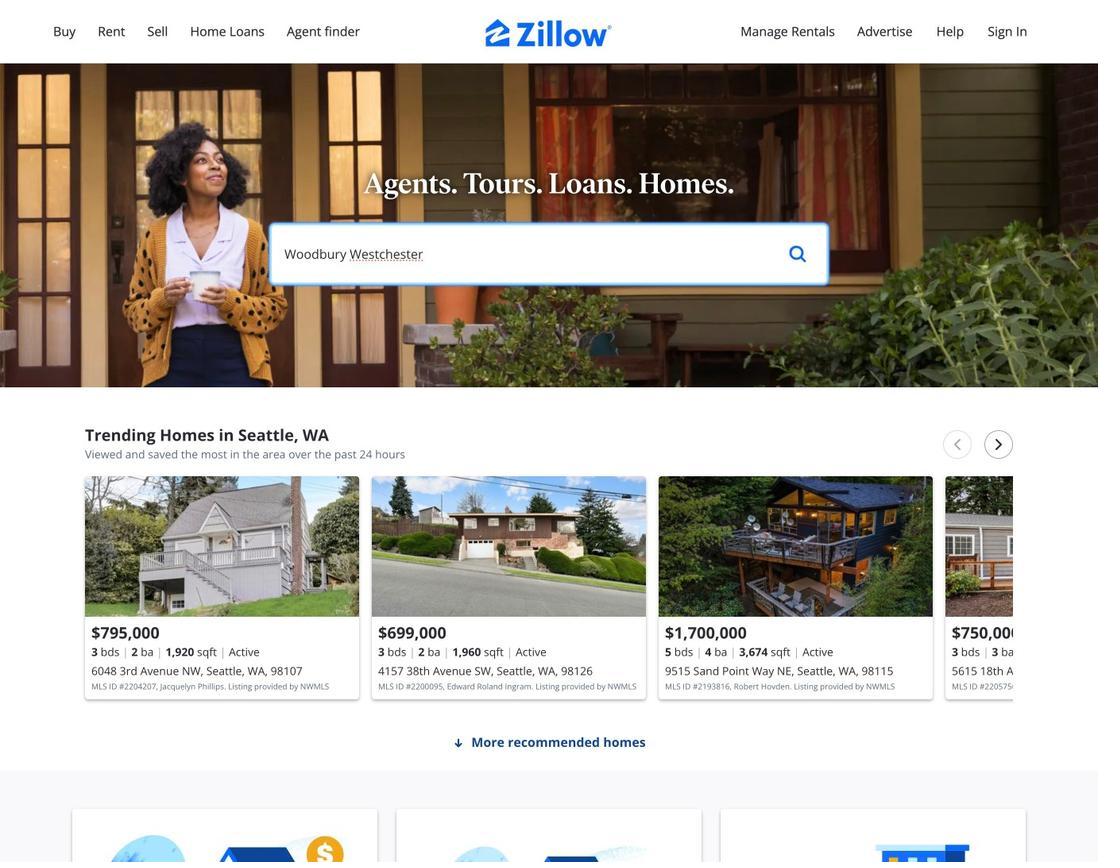 Task type: describe. For each thing, give the bounding box(es) containing it.
rent a home image
[[733, 835, 1013, 863]]

finance_a_home image
[[85, 835, 365, 863]]

4157 38th avenue sw, seattle, wa, 98126 element
[[372, 477, 646, 700]]

Enter an address, neighborhood, city, or ZIP code text field
[[272, 226, 765, 283]]

zillow logo image
[[486, 19, 613, 47]]

more recommended homes image
[[452, 737, 465, 750]]

9515 sand point way ne, seattle, wa, 98115 image
[[659, 477, 933, 617]]

6048 3rd avenue nw, seattle, wa, 98107 element
[[85, 477, 359, 700]]



Task type: vqa. For each thing, say whether or not it's contained in the screenshot.
$1,548,888
no



Task type: locate. For each thing, give the bounding box(es) containing it.
5615 18th avenue sw, seattle, wa, 98106 element
[[946, 477, 1098, 700]]

list
[[79, 470, 1098, 714]]

sell_a_home image
[[409, 835, 689, 863]]

5615 18th avenue sw, seattle, wa, 98106 image
[[946, 477, 1098, 617]]

main navigation
[[0, 0, 1098, 262]]

6048 3rd avenue nw, seattle, wa, 98107 image
[[85, 477, 359, 617]]

4157 38th avenue sw, seattle, wa, 98126 image
[[372, 477, 646, 617]]

home recommendations carousel element
[[79, 426, 1098, 714]]

9515 sand point way ne, seattle, wa, 98115 element
[[659, 477, 933, 700]]



